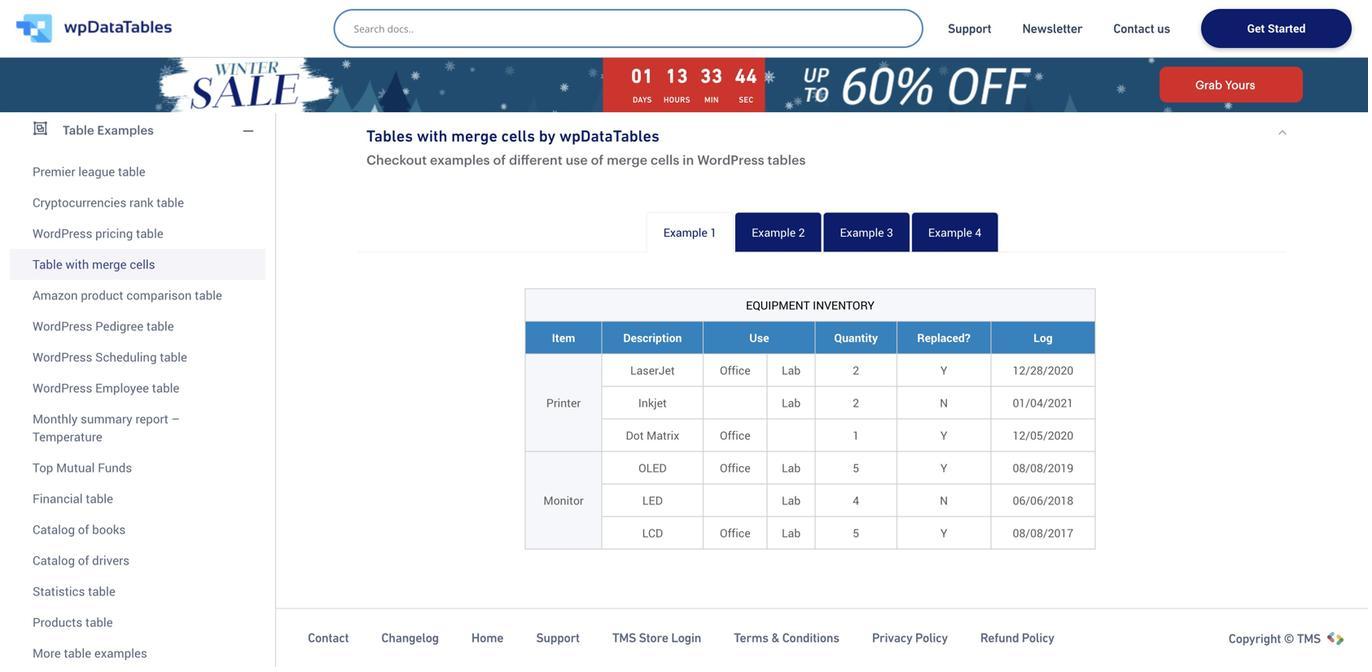 Task type: vqa. For each thing, say whether or not it's contained in the screenshot.
Tortor
no



Task type: describe. For each thing, give the bounding box(es) containing it.
amazon product comparison table link
[[10, 280, 265, 311]]

3 y from the top
[[940, 461, 947, 476]]

08/08/2017
[[1013, 526, 1074, 541]]

conditions
[[782, 631, 839, 646]]

0 vertical spatial 2
[[799, 225, 805, 240]]

example 4 link
[[911, 212, 999, 253]]

08/08/2019
[[1013, 461, 1074, 476]]

2 horizontal spatial with
[[585, 21, 647, 59]]

–
[[171, 411, 180, 428]]

n for 01/04/2021
[[940, 395, 948, 411]]

cells left in
[[651, 152, 679, 167]]

checkout
[[366, 152, 427, 167]]

contact for contact
[[308, 631, 349, 646]]

12/05/2020
[[1013, 428, 1074, 443]]

temperature
[[33, 429, 102, 445]]

league
[[78, 163, 115, 180]]

copyright © tms
[[1229, 632, 1321, 647]]

cryptocurrencies rank table
[[33, 194, 184, 211]]

quantity
[[834, 330, 878, 346]]

example for example 1
[[663, 225, 707, 240]]

description
[[623, 330, 682, 346]]

terms
[[734, 631, 768, 646]]

products
[[33, 614, 82, 631]]

item
[[552, 330, 575, 346]]

contact us link
[[1113, 20, 1170, 37]]

table with merge cells
[[33, 256, 155, 273]]

terms & conditions link
[[734, 630, 839, 647]]

1 office from the top
[[720, 363, 751, 378]]

wordpress inside the tables with merge cells by wpdatatables checkout examples of different use of merge cells in wordpress tables
[[697, 152, 764, 167]]

table inside 'link'
[[118, 163, 145, 180]]

of left drivers
[[78, 553, 89, 569]]

Search input search field
[[354, 17, 911, 40]]

hours
[[664, 95, 690, 105]]

rank
[[129, 194, 153, 211]]

1 vertical spatial support link
[[536, 630, 580, 647]]

wordpress employee table
[[33, 380, 179, 397]]

led
[[642, 493, 663, 509]]

grab yours link
[[1160, 67, 1303, 103]]

premier league table
[[33, 163, 145, 180]]

catalog of drivers
[[33, 553, 129, 569]]

contact for contact us
[[1113, 21, 1154, 36]]

1 lab from the top
[[782, 363, 801, 378]]

login
[[671, 631, 701, 646]]

wordpress for wordpress table with merge cells
[[342, 21, 498, 59]]

2 y from the top
[[940, 428, 947, 443]]

n for 06/06/2018
[[940, 493, 948, 509]]

with for table
[[65, 256, 89, 273]]

products table link
[[10, 608, 265, 638]]

1 horizontal spatial 4
[[975, 225, 982, 240]]

table with merge cells link
[[10, 249, 265, 280]]

by
[[539, 127, 556, 145]]

of left different
[[493, 152, 506, 167]]

table examples
[[63, 123, 154, 137]]

06/06/2018
[[1013, 493, 1074, 509]]

0 horizontal spatial support
[[536, 631, 580, 646]]

products table
[[33, 614, 113, 631]]

grab yours
[[1195, 78, 1255, 91]]

wordpress pedigree table link
[[10, 311, 265, 342]]

log
[[1034, 330, 1053, 346]]

cryptocurrencies rank table link
[[10, 187, 265, 218]]

lcd
[[642, 526, 663, 541]]

comparison
[[126, 287, 192, 304]]

Search form search field
[[354, 17, 911, 40]]

sec
[[739, 95, 754, 105]]

employee
[[95, 380, 149, 397]]

1 5 from the top
[[853, 461, 859, 476]]

12/28/2020
[[1013, 363, 1074, 378]]

days
[[633, 95, 652, 105]]

lab for 5
[[782, 526, 801, 541]]

4 office from the top
[[720, 526, 751, 541]]

wpdatatables
[[559, 127, 660, 145]]

oled
[[639, 461, 667, 476]]

of right use
[[591, 152, 604, 167]]

refund policy
[[980, 631, 1054, 646]]

example for example 2
[[752, 225, 796, 240]]

privacy policy
[[872, 631, 948, 646]]

grab
[[1195, 78, 1222, 91]]

2 office from the top
[[720, 428, 751, 443]]

contact us
[[1113, 21, 1170, 36]]

amazon product comparison table
[[33, 287, 222, 304]]

policy for refund policy
[[1022, 631, 1054, 646]]

wordpress for wordpress pedigree table
[[33, 318, 92, 335]]

example 4
[[928, 225, 982, 240]]

tables
[[767, 152, 806, 167]]

financial table link
[[10, 484, 265, 515]]

terms & conditions
[[734, 631, 839, 646]]

example for example 4
[[928, 225, 972, 240]]

1 vertical spatial 1
[[853, 428, 859, 443]]

privacy
[[872, 631, 912, 646]]

catalog for catalog of books
[[33, 522, 75, 538]]

equipment
[[746, 298, 810, 313]]

catalog for catalog of drivers
[[33, 553, 75, 569]]

&
[[771, 631, 779, 646]]

©
[[1284, 632, 1294, 647]]

tms store login link
[[612, 630, 701, 647]]

get started link
[[1201, 9, 1352, 48]]

33
[[700, 65, 723, 87]]

more table examples
[[33, 645, 147, 662]]

top
[[33, 460, 53, 476]]

top mutual funds
[[33, 460, 132, 476]]

changelog
[[381, 631, 439, 646]]

merge down wpdatatables
[[607, 152, 647, 167]]

1 horizontal spatial tms
[[1297, 632, 1321, 647]]

drivers
[[92, 553, 129, 569]]

cells up 45
[[754, 21, 822, 59]]

examples inside the tables with merge cells by wpdatatables checkout examples of different use of merge cells in wordpress tables
[[430, 152, 490, 167]]

wordpress table with merge cells
[[342, 21, 822, 59]]

more
[[33, 645, 61, 662]]

wordpress pricing table link
[[10, 218, 265, 249]]



Task type: locate. For each thing, give the bounding box(es) containing it.
printer
[[546, 395, 581, 411]]

example down in
[[663, 225, 707, 240]]

1 horizontal spatial policy
[[1022, 631, 1054, 646]]

1 vertical spatial catalog
[[33, 553, 75, 569]]

examples down products table link
[[94, 645, 147, 662]]

report
[[135, 411, 168, 428]]

2
[[799, 225, 805, 240], [853, 363, 859, 378], [853, 395, 859, 411]]

mutual
[[56, 460, 95, 476]]

tms right ©
[[1297, 632, 1321, 647]]

example 3 link
[[823, 212, 910, 253]]

n
[[940, 395, 948, 411], [940, 493, 948, 509]]

table up premier league table
[[63, 123, 94, 137]]

0 horizontal spatial contact
[[308, 631, 349, 646]]

1
[[710, 225, 717, 240], [853, 428, 859, 443]]

support
[[948, 21, 991, 36], [536, 631, 580, 646]]

45
[[735, 65, 758, 87]]

example
[[663, 225, 707, 240], [752, 225, 796, 240], [840, 225, 884, 240], [928, 225, 972, 240]]

3 office from the top
[[720, 461, 751, 476]]

tms left store
[[612, 631, 636, 646]]

wordpress for wordpress scheduling table
[[33, 349, 92, 366]]

monitor
[[543, 493, 584, 509]]

support link
[[948, 20, 991, 37], [536, 630, 580, 647]]

cells left by
[[501, 127, 535, 145]]

catalog down financial on the left bottom of page
[[33, 522, 75, 538]]

catalog up statistics
[[33, 553, 75, 569]]

2 n from the top
[[940, 493, 948, 509]]

wordpress scheduling table link
[[10, 342, 265, 373]]

1 vertical spatial with
[[417, 127, 447, 145]]

premier league table link
[[10, 151, 265, 187]]

merge down pricing
[[92, 256, 127, 273]]

of
[[493, 152, 506, 167], [591, 152, 604, 167], [78, 522, 89, 538], [78, 553, 89, 569]]

with up 01 in the left top of the page
[[585, 21, 647, 59]]

2 catalog from the top
[[33, 553, 75, 569]]

of left books
[[78, 522, 89, 538]]

1 catalog from the top
[[33, 522, 75, 538]]

books
[[92, 522, 126, 538]]

0 vertical spatial examples
[[430, 152, 490, 167]]

tables with merge cells by wpdatatables checkout examples of different use of merge cells in wordpress tables
[[366, 127, 806, 167]]

wordpress pricing table
[[33, 225, 163, 242]]

0 vertical spatial n
[[940, 395, 948, 411]]

0 vertical spatial catalog
[[33, 522, 75, 538]]

examples right checkout
[[430, 152, 490, 167]]

1 policy from the left
[[915, 631, 948, 646]]

2 example from the left
[[752, 225, 796, 240]]

0 vertical spatial support
[[948, 21, 991, 36]]

1 vertical spatial 2
[[853, 363, 859, 378]]

1 vertical spatial contact
[[308, 631, 349, 646]]

1 horizontal spatial support link
[[948, 20, 991, 37]]

1 vertical spatial 4
[[853, 493, 859, 509]]

3 lab from the top
[[782, 461, 801, 476]]

4
[[975, 225, 982, 240], [853, 493, 859, 509]]

in
[[683, 152, 694, 167]]

replaced?
[[917, 330, 971, 346]]

more table examples link
[[10, 638, 265, 668]]

newsletter link
[[1022, 20, 1082, 37]]

with for tables
[[417, 127, 447, 145]]

contact link
[[308, 630, 349, 647]]

table up amazon
[[33, 256, 62, 273]]

inventory
[[813, 298, 875, 313]]

1 n from the top
[[940, 395, 948, 411]]

product
[[81, 287, 123, 304]]

top mutual funds link
[[10, 453, 265, 484]]

2 5 from the top
[[853, 526, 859, 541]]

laserjet
[[630, 363, 675, 378]]

wordpress for wordpress pricing table
[[33, 225, 92, 242]]

use
[[566, 152, 588, 167]]

example 1 link
[[646, 212, 734, 253]]

yours
[[1225, 78, 1255, 91]]

newsletter
[[1022, 21, 1082, 36]]

with inside the tables with merge cells by wpdatatables checkout examples of different use of merge cells in wordpress tables
[[417, 127, 447, 145]]

catalog of books link
[[10, 515, 265, 546]]

started
[[1268, 20, 1306, 36]]

with right tables
[[417, 127, 447, 145]]

amazon
[[33, 287, 78, 304]]

wordpress inside "link"
[[33, 380, 92, 397]]

cryptocurrencies
[[33, 194, 126, 211]]

1 horizontal spatial support
[[948, 21, 991, 36]]

policy right 'refund' on the bottom of page
[[1022, 631, 1054, 646]]

store
[[639, 631, 668, 646]]

01/04/2021
[[1013, 395, 1074, 411]]

wordpress pedigree table
[[33, 318, 174, 335]]

0 horizontal spatial 4
[[853, 493, 859, 509]]

0 vertical spatial 1
[[710, 225, 717, 240]]

monthly
[[33, 411, 78, 428]]

policy for privacy policy
[[915, 631, 948, 646]]

4 example from the left
[[928, 225, 972, 240]]

table inside "link"
[[152, 380, 179, 397]]

example for example 3
[[840, 225, 884, 240]]

different
[[509, 152, 563, 167]]

example left 3
[[840, 225, 884, 240]]

1 vertical spatial examples
[[94, 645, 147, 662]]

use
[[749, 330, 769, 346]]

5
[[853, 461, 859, 476], [853, 526, 859, 541]]

wordpress for wordpress employee table
[[33, 380, 92, 397]]

0 horizontal spatial support link
[[536, 630, 580, 647]]

lab for 2
[[782, 395, 801, 411]]

0 vertical spatial table
[[63, 123, 94, 137]]

scheduling
[[95, 349, 157, 366]]

min
[[704, 95, 719, 105]]

0 vertical spatial support link
[[948, 20, 991, 37]]

cells
[[754, 21, 822, 59], [501, 127, 535, 145], [651, 152, 679, 167], [130, 256, 155, 273]]

cells down wordpress pricing table link
[[130, 256, 155, 273]]

merge left by
[[451, 127, 497, 145]]

dot matrix
[[626, 428, 679, 443]]

wpdatatables - tables and charts manager wordpress plugin image
[[16, 14, 172, 43]]

home link
[[471, 630, 504, 647]]

example right 3
[[928, 225, 972, 240]]

0 horizontal spatial policy
[[915, 631, 948, 646]]

table for table with merge cells
[[33, 256, 62, 273]]

catalog of books
[[33, 522, 126, 538]]

with down wordpress pricing table
[[65, 256, 89, 273]]

1 vertical spatial support
[[536, 631, 580, 646]]

catalog inside catalog of drivers link
[[33, 553, 75, 569]]

table examples link
[[10, 109, 265, 151]]

1 example from the left
[[663, 225, 707, 240]]

copyright
[[1229, 632, 1281, 647]]

lab for 4
[[782, 493, 801, 509]]

tables
[[366, 127, 413, 145]]

1 horizontal spatial 1
[[853, 428, 859, 443]]

1 vertical spatial 5
[[853, 526, 859, 541]]

1 horizontal spatial with
[[417, 127, 447, 145]]

catalog inside catalog of books link
[[33, 522, 75, 538]]

premier
[[33, 163, 75, 180]]

3 example from the left
[[840, 225, 884, 240]]

1 horizontal spatial contact
[[1113, 21, 1154, 36]]

2 policy from the left
[[1022, 631, 1054, 646]]

merge up 33
[[654, 21, 747, 59]]

0 vertical spatial with
[[585, 21, 647, 59]]

table
[[63, 123, 94, 137], [33, 256, 62, 273]]

0 horizontal spatial table
[[33, 256, 62, 273]]

financial table
[[33, 491, 113, 507]]

0 vertical spatial 4
[[975, 225, 982, 240]]

0 vertical spatial contact
[[1113, 21, 1154, 36]]

tms store login
[[612, 631, 701, 646]]

1 vertical spatial table
[[33, 256, 62, 273]]

home
[[471, 631, 504, 646]]

changelog link
[[381, 630, 439, 647]]

example up equipment
[[752, 225, 796, 240]]

2 lab from the top
[[782, 395, 801, 411]]

1 horizontal spatial examples
[[430, 152, 490, 167]]

policy right privacy
[[915, 631, 948, 646]]

4 y from the top
[[940, 526, 947, 541]]

1 y from the top
[[940, 363, 947, 378]]

us
[[1157, 21, 1170, 36]]

example 1
[[663, 225, 717, 240]]

table for table examples
[[63, 123, 94, 137]]

matrix
[[647, 428, 679, 443]]

contact
[[1113, 21, 1154, 36], [308, 631, 349, 646]]

inkjet
[[638, 395, 667, 411]]

0 horizontal spatial with
[[65, 256, 89, 273]]

statistics table
[[33, 583, 115, 600]]

2 vertical spatial with
[[65, 256, 89, 273]]

0 horizontal spatial examples
[[94, 645, 147, 662]]

refund
[[980, 631, 1019, 646]]

examples
[[97, 123, 154, 137]]

financial
[[33, 491, 83, 507]]

1 vertical spatial n
[[940, 493, 948, 509]]

0 horizontal spatial 1
[[710, 225, 717, 240]]

wordpress employee table link
[[10, 373, 265, 404]]

0 vertical spatial 5
[[853, 461, 859, 476]]

1 horizontal spatial table
[[63, 123, 94, 137]]

13
[[666, 65, 688, 87]]

table inside "link"
[[63, 123, 94, 137]]

2 vertical spatial 2
[[853, 395, 859, 411]]

4 lab from the top
[[782, 493, 801, 509]]

5 lab from the top
[[782, 526, 801, 541]]

privacy policy link
[[872, 630, 948, 647]]

0 horizontal spatial tms
[[612, 631, 636, 646]]



